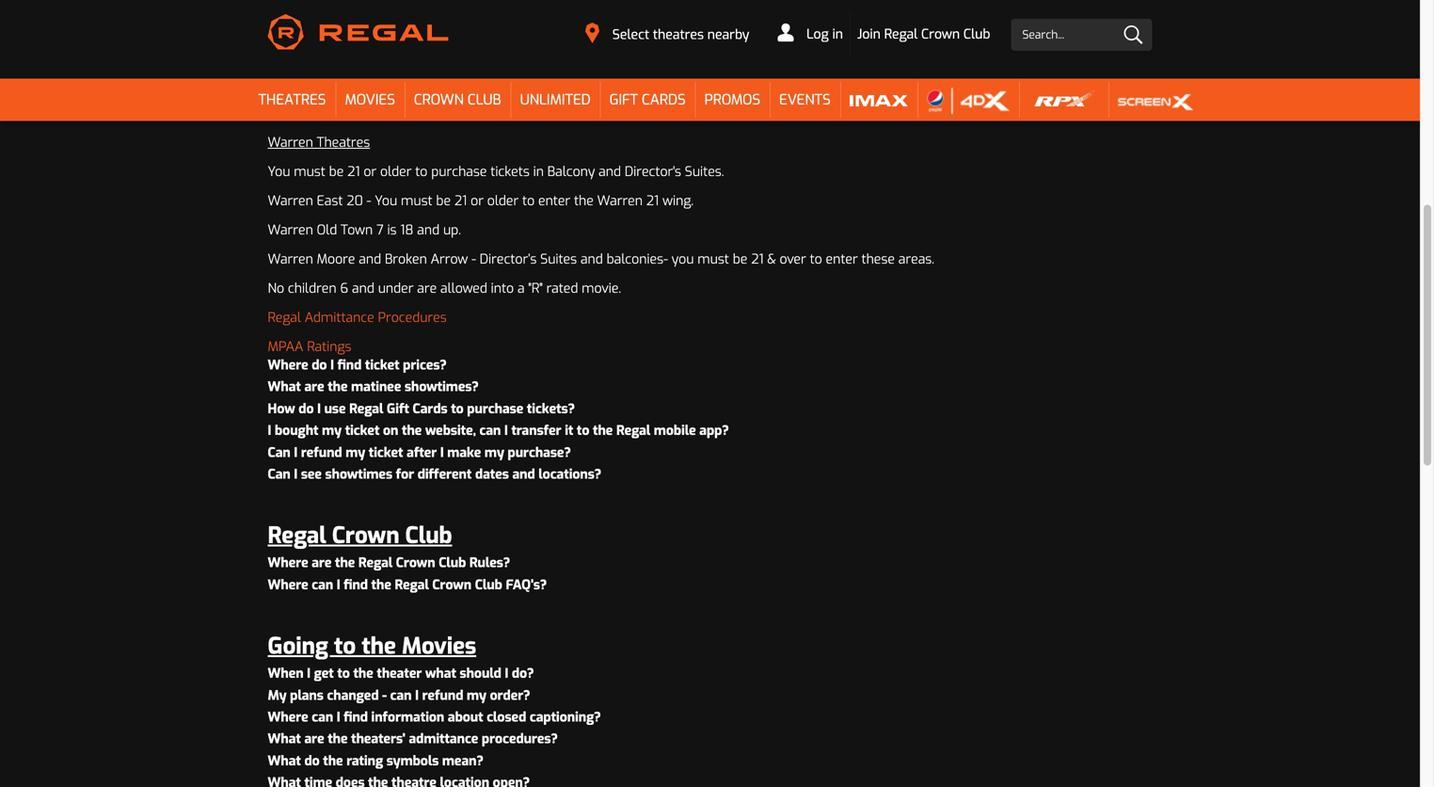 Task type: vqa. For each thing, say whether or not it's contained in the screenshot.
do inside 'Going to the Movies When I get to the theater what should I do? My plans changed - can I refund my order? Where can I find information about closed captioning? What are the theaters' admittance procedures? What do the rating symbols mean?'
yes



Task type: describe. For each thing, give the bounding box(es) containing it.
2 where from the top
[[268, 554, 309, 572]]

screenx image
[[1119, 86, 1194, 115]]

rpx - regal premium experience image
[[1029, 86, 1100, 115]]

regal admittance procedures
[[268, 309, 447, 326]]

these
[[862, 250, 895, 268]]

call
[[311, 105, 332, 122]]

showtimes
[[325, 466, 393, 483]]

balcony
[[548, 163, 595, 180]]

1 horizontal spatial rated
[[580, 17, 612, 34]]

regal crown club where are the regal crown club rules? where can i find the regal crown club faq's?
[[268, 521, 547, 594]]

information
[[371, 709, 445, 726]]

join regal crown club
[[858, 25, 991, 43]]

theaters'
[[351, 730, 406, 748]]

join regal crown club link
[[851, 11, 998, 57]]

app?
[[700, 422, 729, 439]]

select
[[613, 26, 650, 43]]

how
[[268, 400, 295, 418]]

warren theatres
[[268, 134, 370, 151]]

0 horizontal spatial older
[[380, 163, 412, 180]]

theatres
[[653, 26, 704, 43]]

1 can from the top
[[268, 444, 291, 461]]

old
[[317, 221, 337, 239]]

log
[[807, 25, 829, 43]]

children for 6
[[288, 280, 337, 297]]

no children under 6 years old are allowed into a "r" rated movie.
[[268, 17, 655, 34]]

changed
[[327, 687, 379, 704]]

to down tickets
[[523, 192, 535, 210]]

1 horizontal spatial into
[[525, 17, 548, 34]]

mpaa ratings
[[268, 338, 352, 355]]

it
[[565, 422, 574, 439]]

unlimited
[[520, 90, 591, 109]]

crown club link
[[405, 78, 511, 121]]

what inside where do i find ticket prices? what are the matinee showtimes? how do i use regal gift cards to purchase tickets? i bought my ticket on the website, can i transfer it to the regal mobile app? can i refund my ticket after i make my purchase? can i see showtimes for different dates and locations?
[[268, 378, 301, 396]]

0 vertical spatial "r"
[[562, 17, 577, 34]]

0 vertical spatial ticket
[[365, 356, 400, 374]]

0 horizontal spatial or
[[364, 163, 377, 180]]

no for no children under 6 years old are allowed into a "r" rated movie.
[[268, 17, 284, 34]]

1 horizontal spatial you
[[375, 192, 398, 210]]

and right suites
[[581, 250, 603, 268]]

1 vertical spatial allowed
[[441, 280, 488, 297]]

should
[[460, 665, 502, 682]]

club left the 'rules?' at the left of page
[[439, 554, 466, 572]]

director's
[[625, 163, 682, 180]]

broken
[[385, 250, 427, 268]]

0 vertical spatial enter
[[539, 192, 571, 210]]

transfer
[[512, 422, 562, 439]]

1 vertical spatial must
[[401, 192, 433, 210]]

do?
[[512, 665, 534, 682]]

imax image
[[850, 86, 909, 115]]

locations?
[[539, 466, 602, 483]]

gift cards link
[[600, 78, 696, 121]]

to right going
[[334, 631, 356, 662]]

1 vertical spatial into
[[491, 280, 514, 297]]

please call theatre for any local restrictions.
[[268, 105, 534, 122]]

refund inside where do i find ticket prices? what are the matinee showtimes? how do i use regal gift cards to purchase tickets? i bought my ticket on the website, can i transfer it to the regal mobile app? can i refund my ticket after i make my purchase? can i see showtimes for different dates and locations?
[[301, 444, 342, 461]]

where inside going to the movies when i get to the theater what should i do? my plans changed - can i refund my order? where can i find information about closed captioning? what are the theaters' admittance procedures? what do the rating symbols mean?
[[268, 709, 309, 726]]

prices?
[[403, 356, 447, 374]]

warren for warren theatres
[[268, 134, 313, 151]]

can down the theater
[[390, 687, 412, 704]]

website,
[[425, 422, 476, 439]]

gift inside where do i find ticket prices? what are the matinee showtimes? how do i use regal gift cards to purchase tickets? i bought my ticket on the website, can i transfer it to the regal mobile app? can i refund my ticket after i make my purchase? can i see showtimes for different dates and locations?
[[387, 400, 410, 418]]

wing.
[[663, 192, 694, 210]]

are inside 'regal crown club where are the regal crown club rules? where can i find the regal crown club faq's?'
[[312, 554, 332, 572]]

and down the warren old town 7 is 18 and up.
[[359, 250, 381, 268]]

movies inside going to the movies when i get to the theater what should i do? my plans changed - can i refund my order? where can i find information about closed captioning? what are the theaters' admittance procedures? what do the rating symbols mean?
[[402, 631, 477, 662]]

make
[[448, 444, 481, 461]]

warren moore and broken arrow - director's suites and balconies- you must be 21 & over to enter these areas.
[[268, 250, 935, 268]]

are up procedures
[[417, 280, 437, 297]]

town
[[341, 221, 373, 239]]

club right local
[[468, 90, 501, 109]]

matinee
[[351, 378, 401, 396]]

what
[[425, 665, 457, 682]]

director's
[[480, 250, 537, 268]]

on
[[383, 422, 399, 439]]

please
[[268, 105, 308, 122]]

bought
[[275, 422, 319, 439]]

and right 18
[[417, 221, 440, 239]]

18
[[401, 221, 414, 239]]

1 vertical spatial -
[[472, 250, 476, 268]]

0 horizontal spatial -
[[367, 192, 371, 210]]

when
[[268, 665, 304, 682]]

0 vertical spatial gift
[[610, 90, 638, 109]]

dates
[[475, 466, 509, 483]]

up.
[[443, 221, 461, 239]]

captioning?
[[530, 709, 601, 726]]

2 vertical spatial ticket
[[369, 444, 403, 461]]

do inside going to the movies when i get to the theater what should i do? my plans changed - can i refund my order? where can i find information about closed captioning? what are the theaters' admittance procedures? what do the rating symbols mean?
[[305, 752, 320, 770]]

admittance
[[305, 309, 375, 326]]

theater
[[377, 665, 422, 682]]

regal left mobile
[[617, 422, 651, 439]]

0 vertical spatial be
[[329, 163, 344, 180]]

purchase?
[[508, 444, 571, 461]]

to right the get
[[337, 665, 350, 682]]

purchase inside where do i find ticket prices? what are the matinee showtimes? how do i use regal gift cards to purchase tickets? i bought my ticket on the website, can i transfer it to the regal mobile app? can i refund my ticket after i make my purchase? can i see showtimes for different dates and locations?
[[467, 400, 524, 418]]

mpaa
[[268, 338, 304, 355]]

to up website,
[[451, 400, 464, 418]]

is
[[387, 221, 397, 239]]

closed
[[487, 709, 527, 726]]

21 left &
[[752, 250, 764, 268]]

ratings
[[307, 338, 352, 355]]

warren for warren east 20 - you must be 21 or older to enter the warren 21 wing.
[[268, 192, 313, 210]]

my down use
[[322, 422, 342, 439]]

warren old town 7 is 18 and up.
[[268, 221, 461, 239]]

gift cards
[[610, 90, 686, 109]]

21 up 20
[[348, 163, 360, 180]]

2 vertical spatial be
[[733, 250, 748, 268]]

going to the movies when i get to the theater what should i do? my plans changed - can i refund my order? where can i find information about closed captioning? what are the theaters' admittance procedures? what do the rating symbols mean?
[[268, 631, 601, 770]]

events link
[[770, 78, 841, 121]]

different
[[418, 466, 472, 483]]

3 what from the top
[[268, 752, 301, 770]]

1 horizontal spatial a
[[551, 17, 558, 34]]

user icon image
[[778, 23, 794, 42]]

1 vertical spatial enter
[[826, 250, 858, 268]]

and inside where do i find ticket prices? what are the matinee showtimes? how do i use regal gift cards to purchase tickets? i bought my ticket on the website, can i transfer it to the regal mobile app? can i refund my ticket after i make my purchase? can i see showtimes for different dates and locations?
[[513, 466, 535, 483]]

local
[[431, 105, 459, 122]]

and right balcony
[[599, 163, 621, 180]]

my
[[268, 687, 287, 704]]

tickets
[[491, 163, 530, 180]]

0 horizontal spatial a
[[518, 280, 525, 297]]

1 vertical spatial movie.
[[582, 280, 621, 297]]

are right old
[[451, 17, 470, 34]]

crown club
[[414, 90, 501, 109]]

&
[[768, 250, 776, 268]]

refund inside going to the movies when i get to the theater what should i do? my plans changed - can i refund my order? where can i find information about closed captioning? what are the theaters' admittance procedures? what do the rating symbols mean?
[[422, 687, 464, 704]]

0 horizontal spatial under
[[340, 17, 376, 34]]

3 where from the top
[[268, 576, 309, 594]]

any
[[405, 105, 427, 122]]

showtimes?
[[405, 378, 479, 396]]

cards inside where do i find ticket prices? what are the matinee showtimes? how do i use regal gift cards to purchase tickets? i bought my ticket on the website, can i transfer it to the regal mobile app? can i refund my ticket after i make my purchase? can i see showtimes for different dates and locations?
[[413, 400, 448, 418]]

cinebarre theatres
[[268, 75, 383, 93]]

1 vertical spatial older
[[487, 192, 519, 210]]

east
[[317, 192, 343, 210]]

events
[[780, 90, 831, 109]]

find inside going to the movies when i get to the theater what should i do? my plans changed - can i refund my order? where can i find information about closed captioning? what are the theaters' admittance procedures? what do the rating symbols mean?
[[344, 709, 368, 726]]

symbols
[[387, 752, 439, 770]]



Task type: locate. For each thing, give the bounding box(es) containing it.
are inside where do i find ticket prices? what are the matinee showtimes? how do i use regal gift cards to purchase tickets? i bought my ticket on the website, can i transfer it to the regal mobile app? can i refund my ticket after i make my purchase? can i see showtimes for different dates and locations?
[[305, 378, 324, 396]]

1 vertical spatial do
[[299, 400, 314, 418]]

rated down suites
[[547, 280, 578, 297]]

get
[[314, 665, 334, 682]]

arrow
[[431, 250, 468, 268]]

rated left select
[[580, 17, 612, 34]]

0 vertical spatial children
[[288, 17, 337, 34]]

be left &
[[733, 250, 748, 268]]

join
[[858, 25, 881, 43]]

for inside where do i find ticket prices? what are the matinee showtimes? how do i use regal gift cards to purchase tickets? i bought my ticket on the website, can i transfer it to the regal mobile app? can i refund my ticket after i make my purchase? can i see showtimes for different dates and locations?
[[396, 466, 414, 483]]

21 left the wing.
[[647, 192, 659, 210]]

enter
[[539, 192, 571, 210], [826, 250, 858, 268]]

old
[[428, 17, 447, 34]]

no up mpaa
[[268, 280, 284, 297]]

my down should
[[467, 687, 487, 704]]

warren left the east
[[268, 192, 313, 210]]

0 vertical spatial allowed
[[474, 17, 521, 34]]

warren for warren moore and broken arrow - director's suites and balconies- you must be 21 & over to enter these areas.
[[268, 250, 313, 268]]

allowed down arrow
[[441, 280, 488, 297]]

2 vertical spatial find
[[344, 709, 368, 726]]

to right over
[[810, 250, 823, 268]]

no children 6 and under are allowed into a "r" rated movie.
[[268, 280, 621, 297]]

1 horizontal spatial older
[[487, 192, 519, 210]]

1 no from the top
[[268, 17, 284, 34]]

2 no from the top
[[268, 280, 284, 297]]

pepsi 4dx logo image
[[927, 86, 1010, 115]]

1 vertical spatial gift
[[387, 400, 410, 418]]

2 horizontal spatial -
[[472, 250, 476, 268]]

2 vertical spatial what
[[268, 752, 301, 770]]

2 horizontal spatial must
[[698, 250, 730, 268]]

are down 'plans' at the bottom of the page
[[305, 730, 324, 748]]

older up is
[[380, 163, 412, 180]]

can inside where do i find ticket prices? what are the matinee showtimes? how do i use regal gift cards to purchase tickets? i bought my ticket on the website, can i transfer it to the regal mobile app? can i refund my ticket after i make my purchase? can i see showtimes for different dates and locations?
[[480, 422, 501, 439]]

children up cinebarre theatres
[[288, 17, 337, 34]]

1 horizontal spatial be
[[436, 192, 451, 210]]

gift
[[610, 90, 638, 109], [387, 400, 410, 418]]

0 vertical spatial a
[[551, 17, 558, 34]]

under down broken
[[378, 280, 414, 297]]

0 vertical spatial -
[[367, 192, 371, 210]]

regal down see
[[268, 521, 326, 551]]

club up pepsi 4dx logo
[[964, 25, 991, 43]]

0 vertical spatial do
[[312, 356, 327, 374]]

"r" left map marker icon
[[562, 17, 577, 34]]

- right arrow
[[472, 250, 476, 268]]

i inside 'regal crown club where are the regal crown club rules? where can i find the regal crown club faq's?'
[[337, 576, 341, 594]]

2 children from the top
[[288, 280, 337, 297]]

refund
[[301, 444, 342, 461], [422, 687, 464, 704]]

enter down balcony
[[539, 192, 571, 210]]

ticket down on
[[369, 444, 403, 461]]

1 vertical spatial a
[[518, 280, 525, 297]]

see
[[301, 466, 322, 483]]

0 vertical spatial must
[[294, 163, 326, 180]]

1 what from the top
[[268, 378, 301, 396]]

regal admittance procedures link
[[268, 309, 447, 326]]

or up the warren old town 7 is 18 and up.
[[364, 163, 377, 180]]

0 vertical spatial for
[[384, 105, 401, 122]]

can left see
[[268, 466, 291, 483]]

0 vertical spatial rated
[[580, 17, 612, 34]]

my inside going to the movies when i get to the theater what should i do? my plans changed - can i refund my order? where can i find information about closed captioning? what are the theaters' admittance procedures? what do the rating symbols mean?
[[467, 687, 487, 704]]

2 what from the top
[[268, 730, 301, 748]]

must right you in the left top of the page
[[698, 250, 730, 268]]

mpaa ratings link
[[268, 338, 352, 355]]

balconies-
[[607, 250, 668, 268]]

my up showtimes
[[346, 444, 366, 461]]

theatres link
[[249, 78, 336, 121]]

moore
[[317, 250, 355, 268]]

ticket left on
[[345, 422, 380, 439]]

for down the 'after'
[[396, 466, 414, 483]]

movies left any
[[345, 90, 395, 109]]

select theatres nearby link
[[573, 18, 762, 50]]

regal up mpaa
[[268, 309, 301, 326]]

1 horizontal spatial under
[[378, 280, 414, 297]]

0 vertical spatial under
[[340, 17, 376, 34]]

you up is
[[375, 192, 398, 210]]

warren for warren old town 7 is 18 and up.
[[268, 221, 313, 239]]

children for under
[[288, 17, 337, 34]]

0 horizontal spatial must
[[294, 163, 326, 180]]

be up the up.
[[436, 192, 451, 210]]

do down mpaa ratings
[[312, 356, 327, 374]]

1 vertical spatial be
[[436, 192, 451, 210]]

1 vertical spatial refund
[[422, 687, 464, 704]]

and down purchase?
[[513, 466, 535, 483]]

0 vertical spatial movies
[[345, 90, 395, 109]]

enter left these
[[826, 250, 858, 268]]

0 horizontal spatial in
[[534, 163, 544, 180]]

can inside 'regal crown club where are the regal crown club rules? where can i find the regal crown club faq's?'
[[312, 576, 333, 594]]

in right 'log' at the right top of the page
[[833, 25, 844, 43]]

0 vertical spatial in
[[833, 25, 844, 43]]

can up going
[[312, 576, 333, 594]]

you must be 21 or older to purchase tickets in balcony and director's suites.
[[268, 163, 724, 180]]

1 vertical spatial find
[[344, 576, 368, 594]]

6 up admittance
[[340, 280, 349, 297]]

- inside going to the movies when i get to the theater what should i do? my plans changed - can i refund my order? where can i find information about closed captioning? what are the theaters' admittance procedures? what do the rating symbols mean?
[[382, 687, 387, 704]]

1 horizontal spatial 6
[[379, 17, 388, 34]]

or down you must be 21 or older to purchase tickets in balcony and director's suites.
[[471, 192, 484, 210]]

1 horizontal spatial gift
[[610, 90, 638, 109]]

0 vertical spatial 6
[[379, 17, 388, 34]]

select theatres nearby
[[613, 26, 750, 43]]

movie. down warren moore and broken arrow - director's suites and balconies- you must be 21 & over to enter these areas.
[[582, 280, 621, 297]]

1 horizontal spatial -
[[382, 687, 387, 704]]

1 children from the top
[[288, 17, 337, 34]]

areas.
[[899, 250, 935, 268]]

my
[[322, 422, 342, 439], [346, 444, 366, 461], [485, 444, 505, 461], [467, 687, 487, 704]]

the
[[574, 192, 594, 210], [328, 378, 348, 396], [402, 422, 422, 439], [593, 422, 613, 439], [335, 554, 355, 572], [371, 576, 392, 594], [362, 631, 396, 662], [354, 665, 374, 682], [328, 730, 348, 748], [323, 752, 343, 770]]

order?
[[490, 687, 531, 704]]

1 horizontal spatial in
[[833, 25, 844, 43]]

can down 'plans' at the bottom of the page
[[312, 709, 333, 726]]

years
[[391, 17, 425, 34]]

21 up the up.
[[455, 192, 467, 210]]

- right 20
[[367, 192, 371, 210]]

1 where from the top
[[268, 356, 309, 374]]

movies up what
[[402, 631, 477, 662]]

0 horizontal spatial be
[[329, 163, 344, 180]]

going
[[268, 631, 328, 662]]

1 vertical spatial 6
[[340, 280, 349, 297]]

over
[[780, 250, 807, 268]]

i
[[331, 356, 334, 374], [317, 400, 321, 418], [268, 422, 272, 439], [505, 422, 508, 439], [294, 444, 298, 461], [440, 444, 444, 461], [294, 466, 298, 483], [337, 576, 341, 594], [307, 665, 311, 682], [505, 665, 509, 682], [415, 687, 419, 704], [337, 709, 341, 726]]

gift down select
[[610, 90, 638, 109]]

find inside 'regal crown club where are the regal crown club rules? where can i find the regal crown club faq's?'
[[344, 576, 368, 594]]

cards down showtimes?
[[413, 400, 448, 418]]

purchase
[[431, 163, 487, 180], [467, 400, 524, 418]]

for left any
[[384, 105, 401, 122]]

1 vertical spatial no
[[268, 280, 284, 297]]

1 vertical spatial what
[[268, 730, 301, 748]]

1 horizontal spatial must
[[401, 192, 433, 210]]

tickets?
[[527, 400, 575, 418]]

0 vertical spatial you
[[268, 163, 290, 180]]

1 horizontal spatial or
[[471, 192, 484, 210]]

do
[[312, 356, 327, 374], [299, 400, 314, 418], [305, 752, 320, 770]]

children down moore at top
[[288, 280, 337, 297]]

promos
[[705, 90, 761, 109]]

1 vertical spatial "r"
[[529, 280, 543, 297]]

you down warren theatres
[[268, 163, 290, 180]]

movies link
[[336, 78, 405, 121]]

0 horizontal spatial movies
[[345, 90, 395, 109]]

under left years
[[340, 17, 376, 34]]

faq's?
[[506, 576, 547, 594]]

1 horizontal spatial refund
[[422, 687, 464, 704]]

procedures
[[378, 309, 447, 326]]

0 vertical spatial older
[[380, 163, 412, 180]]

about
[[448, 709, 484, 726]]

be up the east
[[329, 163, 344, 180]]

a left map marker icon
[[551, 17, 558, 34]]

1 vertical spatial can
[[268, 466, 291, 483]]

1 vertical spatial ticket
[[345, 422, 380, 439]]

children
[[288, 17, 337, 34], [288, 280, 337, 297]]

warren east 20 - you must be 21 or older to enter the warren 21 wing.
[[268, 192, 694, 210]]

admittance
[[409, 730, 479, 748]]

rules?
[[470, 554, 511, 572]]

must down warren theatres
[[294, 163, 326, 180]]

0 horizontal spatial you
[[268, 163, 290, 180]]

find
[[338, 356, 362, 374], [344, 576, 368, 594], [344, 709, 368, 726]]

0 vertical spatial or
[[364, 163, 377, 180]]

in right tickets
[[534, 163, 544, 180]]

procedures?
[[482, 730, 558, 748]]

no up cinebarre
[[268, 17, 284, 34]]

4 where from the top
[[268, 709, 309, 726]]

2 vertical spatial do
[[305, 752, 320, 770]]

theatres for warren theatres
[[317, 134, 370, 151]]

regal down showtimes
[[359, 554, 393, 572]]

2 can from the top
[[268, 466, 291, 483]]

7
[[377, 221, 384, 239]]

where do i find ticket prices? what are the matinee showtimes? how do i use regal gift cards to purchase tickets? i bought my ticket on the website, can i transfer it to the regal mobile app? can i refund my ticket after i make my purchase? can i see showtimes for different dates and locations?
[[268, 356, 729, 483]]

movie. right map marker icon
[[615, 17, 655, 34]]

0 vertical spatial cards
[[642, 90, 686, 109]]

0 vertical spatial into
[[525, 17, 548, 34]]

restrictions.
[[463, 105, 534, 122]]

do left rating
[[305, 752, 320, 770]]

1 vertical spatial in
[[534, 163, 544, 180]]

after
[[407, 444, 437, 461]]

regal down 'matinee'
[[349, 400, 384, 418]]

club down the 'rules?' at the left of page
[[475, 576, 503, 594]]

0 vertical spatial no
[[268, 17, 284, 34]]

0 horizontal spatial "r"
[[529, 280, 543, 297]]

0 horizontal spatial refund
[[301, 444, 342, 461]]

0 horizontal spatial gift
[[387, 400, 410, 418]]

into left map marker icon
[[525, 17, 548, 34]]

theatres for cinebarre theatres
[[330, 75, 383, 93]]

for
[[384, 105, 401, 122], [396, 466, 414, 483]]

0 horizontal spatial 6
[[340, 280, 349, 297]]

regal image
[[268, 14, 449, 49]]

1 horizontal spatial "r"
[[562, 17, 577, 34]]

0 horizontal spatial enter
[[539, 192, 571, 210]]

0 vertical spatial purchase
[[431, 163, 487, 180]]

plans
[[290, 687, 324, 704]]

are inside going to the movies when i get to the theater what should i do? my plans changed - can i refund my order? where can i find information about closed captioning? what are the theaters' admittance procedures? what do the rating symbols mean?
[[305, 730, 324, 748]]

club
[[964, 25, 991, 43], [468, 90, 501, 109], [405, 521, 452, 551], [439, 554, 466, 572], [475, 576, 503, 594]]

purchase up "transfer"
[[467, 400, 524, 418]]

0 vertical spatial what
[[268, 378, 301, 396]]

to down any
[[415, 163, 428, 180]]

map marker icon image
[[586, 23, 600, 43]]

warren down please
[[268, 134, 313, 151]]

regal right the join
[[885, 25, 918, 43]]

1 vertical spatial you
[[375, 192, 398, 210]]

in inside log in link
[[833, 25, 844, 43]]

Search... text field
[[1012, 19, 1153, 51]]

0 horizontal spatial cards
[[413, 400, 448, 418]]

1 horizontal spatial cards
[[642, 90, 686, 109]]

1 vertical spatial or
[[471, 192, 484, 210]]

ticket up 'matinee'
[[365, 356, 400, 374]]

can down bought
[[268, 444, 291, 461]]

where inside where do i find ticket prices? what are the matinee showtimes? how do i use regal gift cards to purchase tickets? i bought my ticket on the website, can i transfer it to the regal mobile app? can i refund my ticket after i make my purchase? can i see showtimes for different dates and locations?
[[268, 356, 309, 374]]

theatres
[[330, 75, 383, 93], [258, 90, 326, 109], [317, 134, 370, 151]]

my up dates
[[485, 444, 505, 461]]

2 horizontal spatial be
[[733, 250, 748, 268]]

- down the theater
[[382, 687, 387, 704]]

what
[[268, 378, 301, 396], [268, 730, 301, 748], [268, 752, 301, 770]]

0 horizontal spatial into
[[491, 280, 514, 297]]

6 left years
[[379, 17, 388, 34]]

warren down director's at the left top of the page
[[598, 192, 643, 210]]

find inside where do i find ticket prices? what are the matinee showtimes? how do i use regal gift cards to purchase tickets? i bought my ticket on the website, can i transfer it to the regal mobile app? can i refund my ticket after i make my purchase? can i see showtimes for different dates and locations?
[[338, 356, 362, 374]]

0 horizontal spatial rated
[[547, 280, 578, 297]]

suites
[[541, 250, 577, 268]]

can up make
[[480, 422, 501, 439]]

1 horizontal spatial movies
[[402, 631, 477, 662]]

1 vertical spatial children
[[288, 280, 337, 297]]

cinebarre
[[268, 75, 326, 93]]

promos link
[[696, 78, 770, 121]]

do up bought
[[299, 400, 314, 418]]

regal up the theater
[[395, 576, 429, 594]]

club down different
[[405, 521, 452, 551]]

1 vertical spatial rated
[[547, 280, 578, 297]]

a
[[551, 17, 558, 34], [518, 280, 525, 297]]

are up going
[[312, 554, 332, 572]]

0 vertical spatial refund
[[301, 444, 342, 461]]

"r" down suites
[[529, 280, 543, 297]]

2 vertical spatial must
[[698, 250, 730, 268]]

1 vertical spatial movies
[[402, 631, 477, 662]]

older down you must be 21 or older to purchase tickets in balcony and director's suites.
[[487, 192, 519, 210]]

warren left moore at top
[[268, 250, 313, 268]]

1 vertical spatial for
[[396, 466, 414, 483]]

gift up on
[[387, 400, 410, 418]]

can
[[480, 422, 501, 439], [312, 576, 333, 594], [390, 687, 412, 704], [312, 709, 333, 726]]

and up regal admittance procedures
[[352, 280, 375, 297]]

0 vertical spatial can
[[268, 444, 291, 461]]

suites.
[[685, 163, 724, 180]]

1 vertical spatial under
[[378, 280, 414, 297]]

you
[[672, 250, 694, 268]]

mobile
[[654, 422, 696, 439]]

where
[[268, 356, 309, 374], [268, 554, 309, 572], [268, 576, 309, 594], [268, 709, 309, 726]]

to right it
[[577, 422, 590, 439]]

0 vertical spatial find
[[338, 356, 362, 374]]

unlimited link
[[511, 78, 600, 121]]

must up 18
[[401, 192, 433, 210]]

0 vertical spatial movie.
[[615, 17, 655, 34]]

refund up see
[[301, 444, 342, 461]]

regal inside join regal crown club link
[[885, 25, 918, 43]]

1 vertical spatial purchase
[[467, 400, 524, 418]]

older
[[380, 163, 412, 180], [487, 192, 519, 210]]

1 horizontal spatial enter
[[826, 250, 858, 268]]

1 vertical spatial cards
[[413, 400, 448, 418]]

into down director's
[[491, 280, 514, 297]]

no for no children 6 and under are allowed into a "r" rated movie.
[[268, 280, 284, 297]]

no
[[268, 17, 284, 34], [268, 280, 284, 297]]

are up use
[[305, 378, 324, 396]]

cards down select theatres nearby link
[[642, 90, 686, 109]]

20
[[347, 192, 363, 210]]



